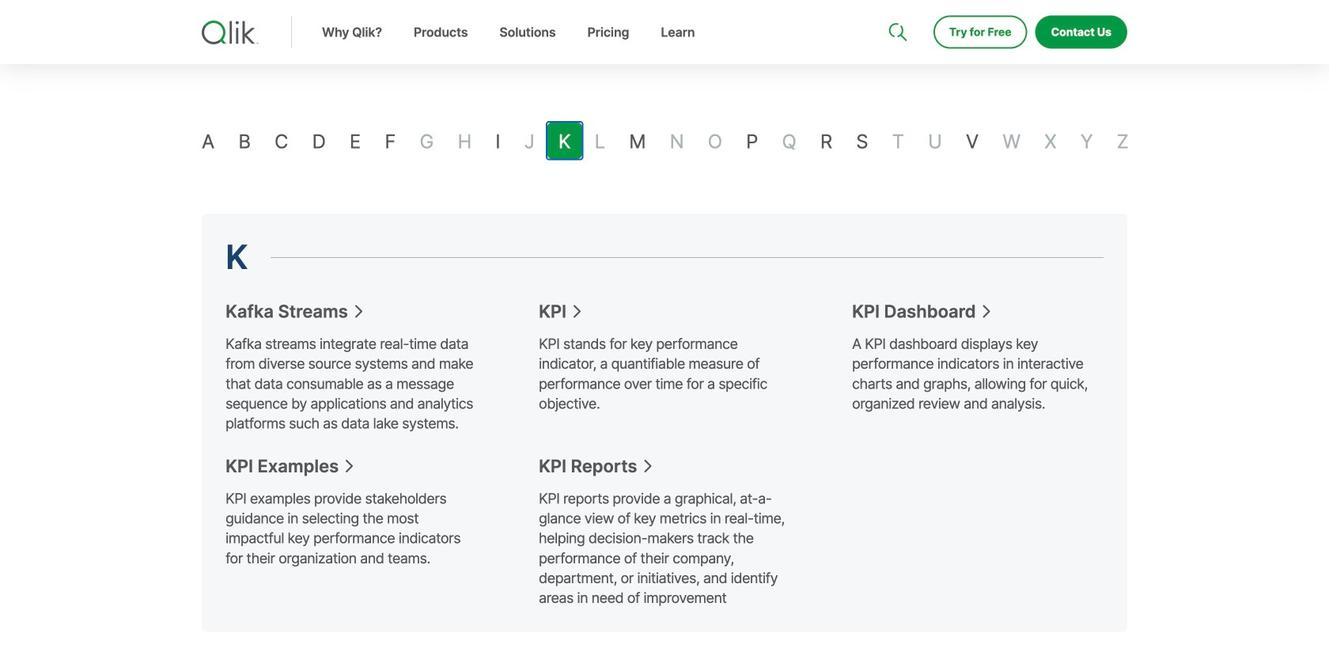 Task type: vqa. For each thing, say whether or not it's contained in the screenshot.
cloud
no



Task type: describe. For each thing, give the bounding box(es) containing it.
support image
[[890, 0, 903, 13]]



Task type: locate. For each thing, give the bounding box(es) containing it.
login image
[[1077, 0, 1090, 13]]

qlik image
[[202, 21, 259, 44]]



